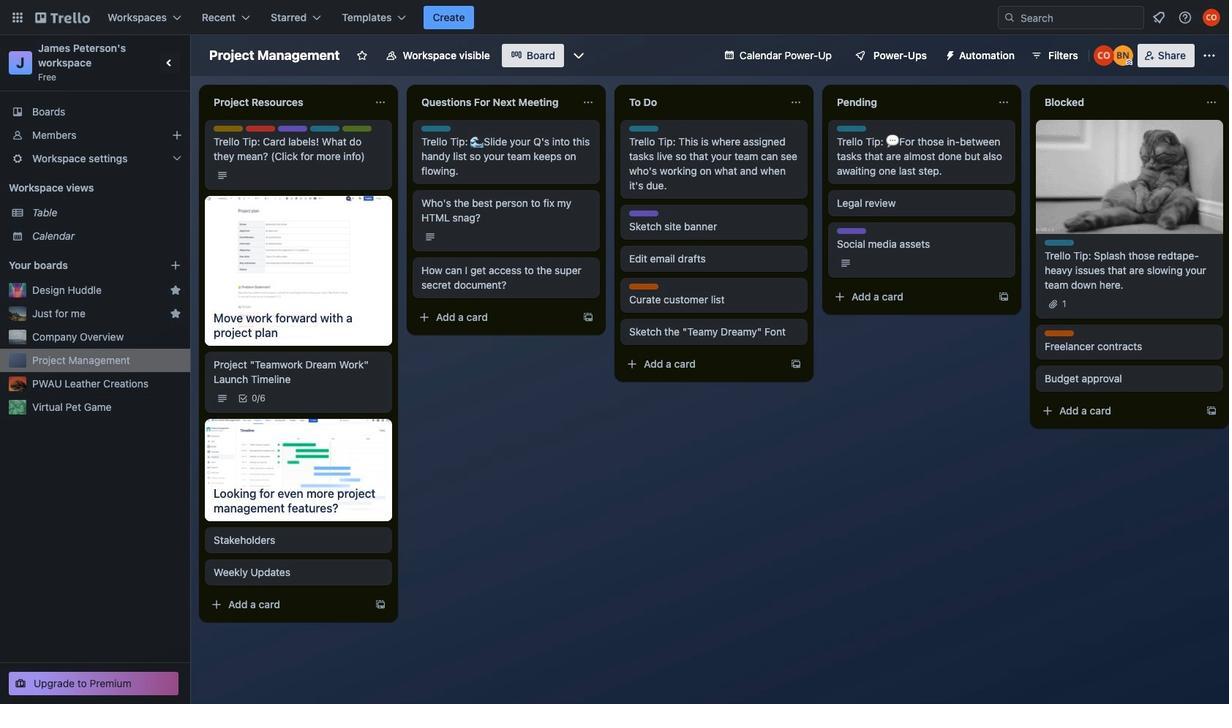 Task type: describe. For each thing, give the bounding box(es) containing it.
christina overa (christinaovera) image
[[1203, 9, 1220, 26]]

workspace navigation collapse icon image
[[160, 53, 180, 73]]

customize views image
[[571, 48, 586, 63]]

star or unstar board image
[[356, 50, 368, 61]]

search image
[[1004, 12, 1016, 23]]

1 starred icon image from the top
[[170, 285, 181, 296]]

back to home image
[[35, 6, 90, 29]]

1 vertical spatial color: orange, title: "one more step" element
[[1045, 331, 1074, 337]]

1 vertical spatial create from template… image
[[375, 599, 386, 611]]

color: red, title: "priority" element
[[246, 126, 275, 132]]

2 starred icon image from the top
[[170, 308, 181, 320]]

0 horizontal spatial color: orange, title: "one more step" element
[[629, 284, 659, 290]]

christina overa (christinaovera) image
[[1094, 45, 1114, 66]]

primary element
[[0, 0, 1229, 35]]

1 vertical spatial create from template… image
[[582, 312, 594, 323]]

your boards with 6 items element
[[9, 257, 148, 274]]

this member is an admin of this board. image
[[1126, 59, 1132, 66]]



Task type: vqa. For each thing, say whether or not it's contained in the screenshot.
Color: purple, title: "Design Team" "element" to the top
yes



Task type: locate. For each thing, give the bounding box(es) containing it.
2 vertical spatial create from template… image
[[790, 359, 802, 370]]

color: yellow, title: "copy request" element
[[214, 126, 243, 132]]

show menu image
[[1202, 48, 1217, 63]]

1 vertical spatial color: purple, title: "design team" element
[[629, 211, 659, 217]]

open information menu image
[[1178, 10, 1193, 25]]

1 vertical spatial starred icon image
[[170, 308, 181, 320]]

Board name text field
[[202, 44, 347, 67]]

create from template… image
[[1206, 405, 1218, 417], [375, 599, 386, 611]]

color: purple, title: "design team" element
[[278, 126, 307, 132], [629, 211, 659, 217], [837, 228, 866, 234]]

1 horizontal spatial color: orange, title: "one more step" element
[[1045, 331, 1074, 337]]

sm image
[[939, 44, 959, 64]]

0 horizontal spatial color: purple, title: "design team" element
[[278, 126, 307, 132]]

0 horizontal spatial create from template… image
[[375, 599, 386, 611]]

1 horizontal spatial create from template… image
[[790, 359, 802, 370]]

create from template… image
[[998, 291, 1010, 303], [582, 312, 594, 323], [790, 359, 802, 370]]

None text field
[[205, 91, 369, 114], [413, 91, 577, 114], [1036, 91, 1200, 114], [205, 91, 369, 114], [413, 91, 577, 114], [1036, 91, 1200, 114]]

0 vertical spatial create from template… image
[[998, 291, 1010, 303]]

2 horizontal spatial color: purple, title: "design team" element
[[837, 228, 866, 234]]

color: sky, title: "trello tip" element
[[310, 126, 340, 132], [421, 126, 451, 132], [629, 126, 659, 132], [837, 126, 866, 132], [1045, 240, 1074, 246]]

add board image
[[170, 260, 181, 271]]

ben nelson (bennelson96) image
[[1113, 45, 1133, 66]]

0 vertical spatial create from template… image
[[1206, 405, 1218, 417]]

0 vertical spatial color: orange, title: "one more step" element
[[629, 284, 659, 290]]

2 vertical spatial color: purple, title: "design team" element
[[837, 228, 866, 234]]

color: lime, title: "halp" element
[[342, 126, 372, 132]]

0 vertical spatial starred icon image
[[170, 285, 181, 296]]

0 horizontal spatial create from template… image
[[582, 312, 594, 323]]

1 horizontal spatial create from template… image
[[1206, 405, 1218, 417]]

starred icon image
[[170, 285, 181, 296], [170, 308, 181, 320]]

0 vertical spatial color: purple, title: "design team" element
[[278, 126, 307, 132]]

Search field
[[1016, 7, 1144, 28]]

0 notifications image
[[1150, 9, 1168, 26]]

1 horizontal spatial color: purple, title: "design team" element
[[629, 211, 659, 217]]

color: orange, title: "one more step" element
[[629, 284, 659, 290], [1045, 331, 1074, 337]]

None text field
[[620, 91, 784, 114], [828, 91, 992, 114], [620, 91, 784, 114], [828, 91, 992, 114]]

2 horizontal spatial create from template… image
[[998, 291, 1010, 303]]



